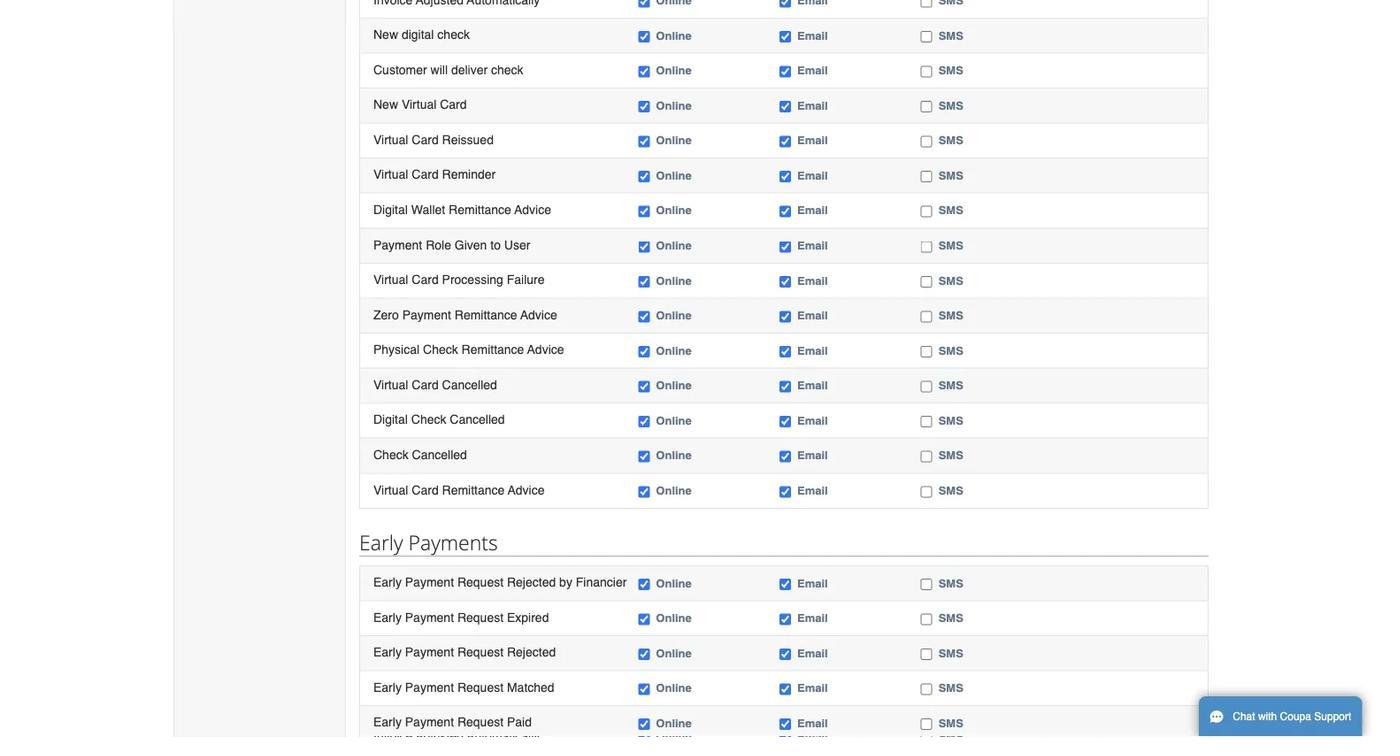 Task type: describe. For each thing, give the bounding box(es) containing it.
email for new digital check
[[797, 29, 828, 42]]

online for zero payment remittance advice
[[656, 309, 692, 322]]

advice for virtual card remittance advice
[[508, 482, 545, 497]]

chat with coupa support
[[1233, 710, 1351, 723]]

email for virtual card remittance advice
[[797, 484, 828, 497]]

request for early payment request paid
[[457, 715, 504, 729]]

request for early payment request matched
[[457, 680, 504, 694]]

online for new digital check
[[656, 29, 692, 42]]

early payment request matched
[[373, 680, 554, 694]]

email for new virtual card
[[797, 99, 828, 112]]

online for payment role given to user
[[656, 239, 692, 252]]

email for customer will deliver check
[[797, 64, 828, 77]]

early for early payment request rejected
[[373, 645, 402, 659]]

matched
[[507, 680, 554, 694]]

check for digital
[[411, 412, 446, 427]]

email for virtual card reissued
[[797, 134, 828, 147]]

virtual for virtual card remittance advice
[[373, 482, 408, 497]]

online for physical check remittance advice
[[656, 344, 692, 357]]

online for virtual card reminder
[[656, 169, 692, 182]]

support
[[1314, 710, 1351, 723]]

payment for early payment request paid
[[405, 715, 454, 729]]

online for digital check cancelled
[[656, 414, 692, 427]]

online for digital wallet remittance advice
[[656, 204, 692, 217]]

card for remittance
[[412, 482, 439, 497]]

cancelled for digital check cancelled
[[450, 412, 505, 427]]

online for new virtual card
[[656, 99, 692, 112]]

online for virtual card remittance advice
[[656, 484, 692, 497]]

email for physical check remittance advice
[[797, 344, 828, 357]]

early payments
[[359, 528, 498, 556]]

online for virtual card processing failure
[[656, 274, 692, 287]]

virtual for virtual card reissued
[[373, 132, 408, 146]]

sms for payment role given to user
[[938, 239, 963, 252]]

remittance for card
[[442, 482, 505, 497]]

sms for digital check cancelled
[[938, 414, 963, 427]]

card for reissued
[[412, 132, 439, 146]]

sms for early payment request matched
[[938, 681, 963, 695]]

2 vertical spatial check
[[373, 447, 408, 462]]

early payment request paid
[[373, 715, 532, 729]]

will
[[431, 62, 448, 76]]

digital for digital wallet remittance advice
[[373, 202, 408, 217]]

wallet
[[411, 202, 445, 217]]

sms for virtual card reminder
[[938, 169, 963, 182]]

payment for early payment request rejected by financier
[[405, 575, 454, 589]]

online for early payment request expired
[[656, 611, 692, 625]]

online for virtual card reissued
[[656, 134, 692, 147]]

online for virtual card cancelled
[[656, 379, 692, 392]]

virtual card cancelled
[[373, 377, 497, 392]]

sms for early payment request paid
[[938, 716, 963, 730]]

reminder
[[442, 167, 496, 181]]

payments
[[408, 528, 498, 556]]

by
[[559, 575, 572, 589]]

deliver
[[451, 62, 488, 76]]

sms for physical check remittance advice
[[938, 344, 963, 357]]

advice for physical check remittance advice
[[527, 342, 564, 357]]

virtual for virtual card cancelled
[[373, 377, 408, 392]]

online for early payment request rejected
[[656, 646, 692, 660]]

rejected for early payment request rejected by financier
[[507, 575, 556, 589]]

email for digital check cancelled
[[797, 414, 828, 427]]

chat with coupa support button
[[1199, 696, 1362, 737]]

sms for digital wallet remittance advice
[[938, 204, 963, 217]]

physical
[[373, 342, 420, 357]]

1 horizontal spatial check
[[491, 62, 523, 76]]

early for early payments
[[359, 528, 403, 556]]

payment for early payment request matched
[[405, 680, 454, 694]]

virtual card processing failure
[[373, 272, 545, 287]]

payment for early payment request rejected
[[405, 645, 454, 659]]

virtual for virtual card reminder
[[373, 167, 408, 181]]

sms for virtual card reissued
[[938, 134, 963, 147]]

email for early payment request expired
[[797, 611, 828, 625]]

given
[[455, 237, 487, 252]]

payment for zero payment remittance advice
[[402, 307, 451, 322]]

0 horizontal spatial check
[[437, 27, 470, 41]]

request for early payment request expired
[[457, 610, 504, 624]]

2 vertical spatial cancelled
[[412, 447, 467, 462]]

sms for new virtual card
[[938, 99, 963, 112]]

zero payment remittance advice
[[373, 307, 557, 322]]

sms for early payment request rejected
[[938, 646, 963, 660]]

request for early payment request rejected by financier
[[457, 575, 504, 589]]



Task type: vqa. For each thing, say whether or not it's contained in the screenshot.
second the Digital from the bottom of the page
yes



Task type: locate. For each thing, give the bounding box(es) containing it.
virtual
[[402, 97, 437, 111], [373, 132, 408, 146], [373, 167, 408, 181], [373, 272, 408, 287], [373, 377, 408, 392], [373, 482, 408, 497]]

1 vertical spatial digital
[[373, 412, 408, 427]]

check cancelled
[[373, 447, 467, 462]]

digital for digital check cancelled
[[373, 412, 408, 427]]

11 online from the top
[[656, 379, 692, 392]]

18 email from the top
[[797, 681, 828, 695]]

email for early payment request matched
[[797, 681, 828, 695]]

rejected
[[507, 575, 556, 589], [507, 645, 556, 659]]

early up early payment request rejected
[[373, 610, 402, 624]]

2 new from the top
[[373, 97, 398, 111]]

advice
[[514, 202, 551, 217], [520, 307, 557, 322], [527, 342, 564, 357], [508, 482, 545, 497]]

remittance for wallet
[[449, 202, 511, 217]]

sms
[[938, 29, 963, 42], [938, 64, 963, 77], [938, 99, 963, 112], [938, 134, 963, 147], [938, 169, 963, 182], [938, 204, 963, 217], [938, 239, 963, 252], [938, 274, 963, 287], [938, 309, 963, 322], [938, 344, 963, 357], [938, 379, 963, 392], [938, 414, 963, 427], [938, 449, 963, 462], [938, 484, 963, 497], [938, 576, 963, 590], [938, 611, 963, 625], [938, 646, 963, 660], [938, 681, 963, 695], [938, 716, 963, 730]]

4 sms from the top
[[938, 134, 963, 147]]

2 digital from the top
[[373, 412, 408, 427]]

0 vertical spatial check
[[423, 342, 458, 357]]

new virtual card
[[373, 97, 467, 111]]

remittance up payments
[[442, 482, 505, 497]]

15 online from the top
[[656, 576, 692, 590]]

online for customer will deliver check
[[656, 64, 692, 77]]

online
[[656, 29, 692, 42], [656, 64, 692, 77], [656, 99, 692, 112], [656, 134, 692, 147], [656, 169, 692, 182], [656, 204, 692, 217], [656, 239, 692, 252], [656, 274, 692, 287], [656, 309, 692, 322], [656, 344, 692, 357], [656, 379, 692, 392], [656, 414, 692, 427], [656, 449, 692, 462], [656, 484, 692, 497], [656, 576, 692, 590], [656, 611, 692, 625], [656, 646, 692, 660], [656, 681, 692, 695], [656, 716, 692, 730]]

virtual card reminder
[[373, 167, 496, 181]]

email for virtual card reminder
[[797, 169, 828, 182]]

reissued
[[442, 132, 494, 146]]

9 online from the top
[[656, 309, 692, 322]]

8 email from the top
[[797, 274, 828, 287]]

3 request from the top
[[457, 645, 504, 659]]

payment left role
[[373, 237, 422, 252]]

card down the customer will deliver check
[[440, 97, 467, 111]]

check up the customer will deliver check
[[437, 27, 470, 41]]

virtual down new virtual card on the left top
[[373, 132, 408, 146]]

early down early payment request matched
[[373, 715, 402, 729]]

early up early payment request paid
[[373, 680, 402, 694]]

payment up early payment request paid
[[405, 680, 454, 694]]

0 vertical spatial check
[[437, 27, 470, 41]]

zero
[[373, 307, 399, 322]]

check for physical
[[423, 342, 458, 357]]

5 request from the top
[[457, 715, 504, 729]]

request down early payment request rejected
[[457, 680, 504, 694]]

0 vertical spatial rejected
[[507, 575, 556, 589]]

1 new from the top
[[373, 27, 398, 41]]

virtual card reissued
[[373, 132, 494, 146]]

17 online from the top
[[656, 646, 692, 660]]

cancelled down physical check remittance advice
[[442, 377, 497, 392]]

email for check cancelled
[[797, 449, 828, 462]]

card for processing
[[412, 272, 439, 287]]

card for cancelled
[[412, 377, 439, 392]]

payment role given to user
[[373, 237, 530, 252]]

2 sms from the top
[[938, 64, 963, 77]]

10 sms from the top
[[938, 344, 963, 357]]

online for early payment request rejected by financier
[[656, 576, 692, 590]]

email for virtual card processing failure
[[797, 274, 828, 287]]

13 online from the top
[[656, 449, 692, 462]]

1 vertical spatial check
[[411, 412, 446, 427]]

request down early payment request matched
[[457, 715, 504, 729]]

rejected for early payment request rejected
[[507, 645, 556, 659]]

1 vertical spatial check
[[491, 62, 523, 76]]

6 sms from the top
[[938, 204, 963, 217]]

remittance down zero payment remittance advice
[[461, 342, 524, 357]]

13 sms from the top
[[938, 449, 963, 462]]

physical check remittance advice
[[373, 342, 564, 357]]

new for new digital check
[[373, 27, 398, 41]]

digital
[[402, 27, 434, 41]]

5 email from the top
[[797, 169, 828, 182]]

14 sms from the top
[[938, 484, 963, 497]]

cancelled for virtual card cancelled
[[442, 377, 497, 392]]

remittance for payment
[[455, 307, 517, 322]]

digital left wallet
[[373, 202, 408, 217]]

virtual down physical
[[373, 377, 408, 392]]

email for early payment request paid
[[797, 716, 828, 730]]

email
[[797, 29, 828, 42], [797, 64, 828, 77], [797, 99, 828, 112], [797, 134, 828, 147], [797, 169, 828, 182], [797, 204, 828, 217], [797, 239, 828, 252], [797, 274, 828, 287], [797, 309, 828, 322], [797, 344, 828, 357], [797, 379, 828, 392], [797, 414, 828, 427], [797, 449, 828, 462], [797, 484, 828, 497], [797, 576, 828, 590], [797, 611, 828, 625], [797, 646, 828, 660], [797, 681, 828, 695], [797, 716, 828, 730]]

10 email from the top
[[797, 344, 828, 357]]

card up digital check cancelled
[[412, 377, 439, 392]]

to
[[490, 237, 501, 252]]

None checkbox
[[779, 0, 791, 7], [921, 0, 932, 7], [638, 31, 650, 42], [638, 66, 650, 77], [921, 66, 932, 77], [638, 136, 650, 147], [779, 136, 791, 147], [921, 136, 932, 147], [638, 171, 650, 182], [638, 206, 650, 217], [779, 206, 791, 217], [921, 206, 932, 217], [638, 276, 650, 287], [921, 276, 932, 287], [638, 311, 650, 322], [921, 311, 932, 322], [779, 346, 791, 357], [638, 381, 650, 392], [638, 451, 650, 462], [779, 451, 791, 462], [779, 486, 791, 497], [921, 486, 932, 497], [921, 579, 932, 590], [638, 614, 650, 625], [921, 614, 932, 625], [638, 649, 650, 660], [779, 649, 791, 660], [921, 684, 932, 695], [779, 0, 791, 7], [921, 0, 932, 7], [638, 31, 650, 42], [638, 66, 650, 77], [921, 66, 932, 77], [638, 136, 650, 147], [779, 136, 791, 147], [921, 136, 932, 147], [638, 171, 650, 182], [638, 206, 650, 217], [779, 206, 791, 217], [921, 206, 932, 217], [638, 276, 650, 287], [921, 276, 932, 287], [638, 311, 650, 322], [921, 311, 932, 322], [779, 346, 791, 357], [638, 381, 650, 392], [638, 451, 650, 462], [779, 451, 791, 462], [779, 486, 791, 497], [921, 486, 932, 497], [921, 579, 932, 590], [638, 614, 650, 625], [921, 614, 932, 625], [638, 649, 650, 660], [779, 649, 791, 660], [921, 684, 932, 695]]

new left digital
[[373, 27, 398, 41]]

processing
[[442, 272, 503, 287]]

virtual card remittance advice
[[373, 482, 545, 497]]

virtual up zero
[[373, 272, 408, 287]]

1 request from the top
[[457, 575, 504, 589]]

early for early payment request paid
[[373, 715, 402, 729]]

early payment request rejected by financier
[[373, 575, 627, 589]]

1 sms from the top
[[938, 29, 963, 42]]

rejected up matched
[[507, 645, 556, 659]]

sms for virtual card cancelled
[[938, 379, 963, 392]]

7 sms from the top
[[938, 239, 963, 252]]

financier
[[576, 575, 627, 589]]

4 request from the top
[[457, 680, 504, 694]]

15 email from the top
[[797, 576, 828, 590]]

0 vertical spatial digital
[[373, 202, 408, 217]]

digital check cancelled
[[373, 412, 505, 427]]

payment right zero
[[402, 307, 451, 322]]

sms for check cancelled
[[938, 449, 963, 462]]

19 email from the top
[[797, 716, 828, 730]]

2 rejected from the top
[[507, 645, 556, 659]]

request up early payment request expired
[[457, 575, 504, 589]]

email for digital wallet remittance advice
[[797, 204, 828, 217]]

online for check cancelled
[[656, 449, 692, 462]]

rejected left by
[[507, 575, 556, 589]]

5 online from the top
[[656, 169, 692, 182]]

early left payments
[[359, 528, 403, 556]]

payment for early payment request expired
[[405, 610, 454, 624]]

7 email from the top
[[797, 239, 828, 252]]

check
[[423, 342, 458, 357], [411, 412, 446, 427], [373, 447, 408, 462]]

payment up early payment request rejected
[[405, 610, 454, 624]]

check down digital check cancelled
[[373, 447, 408, 462]]

3 sms from the top
[[938, 99, 963, 112]]

12 online from the top
[[656, 414, 692, 427]]

5 sms from the top
[[938, 169, 963, 182]]

sms for zero payment remittance advice
[[938, 309, 963, 322]]

payment down early payment request matched
[[405, 715, 454, 729]]

email for early payment request rejected by financier
[[797, 576, 828, 590]]

early for early payment request rejected by financier
[[373, 575, 402, 589]]

18 sms from the top
[[938, 681, 963, 695]]

customer will deliver check
[[373, 62, 523, 76]]

4 email from the top
[[797, 134, 828, 147]]

online for early payment request matched
[[656, 681, 692, 695]]

online for early payment request paid
[[656, 716, 692, 730]]

early
[[359, 528, 403, 556], [373, 575, 402, 589], [373, 610, 402, 624], [373, 645, 402, 659], [373, 680, 402, 694], [373, 715, 402, 729]]

role
[[426, 237, 451, 252]]

early payment request expired
[[373, 610, 549, 624]]

19 online from the top
[[656, 716, 692, 730]]

6 online from the top
[[656, 204, 692, 217]]

0 vertical spatial cancelled
[[442, 377, 497, 392]]

3 online from the top
[[656, 99, 692, 112]]

16 online from the top
[[656, 611, 692, 625]]

coupa
[[1280, 710, 1311, 723]]

1 online from the top
[[656, 29, 692, 42]]

sms for new digital check
[[938, 29, 963, 42]]

sms for virtual card processing failure
[[938, 274, 963, 287]]

request for early payment request rejected
[[457, 645, 504, 659]]

2 request from the top
[[457, 610, 504, 624]]

virtual down check cancelled
[[373, 482, 408, 497]]

16 email from the top
[[797, 611, 828, 625]]

new
[[373, 27, 398, 41], [373, 97, 398, 111]]

11 sms from the top
[[938, 379, 963, 392]]

check
[[437, 27, 470, 41], [491, 62, 523, 76]]

email for virtual card cancelled
[[797, 379, 828, 392]]

12 email from the top
[[797, 414, 828, 427]]

request
[[457, 575, 504, 589], [457, 610, 504, 624], [457, 645, 504, 659], [457, 680, 504, 694], [457, 715, 504, 729]]

0 vertical spatial new
[[373, 27, 398, 41]]

payment down early payments
[[405, 575, 454, 589]]

check down virtual card cancelled
[[411, 412, 446, 427]]

early payment request rejected
[[373, 645, 556, 659]]

19 sms from the top
[[938, 716, 963, 730]]

15 sms from the top
[[938, 576, 963, 590]]

1 rejected from the top
[[507, 575, 556, 589]]

remittance up given
[[449, 202, 511, 217]]

7 online from the top
[[656, 239, 692, 252]]

paid
[[507, 715, 532, 729]]

chat
[[1233, 710, 1255, 723]]

16 sms from the top
[[938, 611, 963, 625]]

9 email from the top
[[797, 309, 828, 322]]

1 digital from the top
[[373, 202, 408, 217]]

email for zero payment remittance advice
[[797, 309, 828, 322]]

card up wallet
[[412, 167, 439, 181]]

payment
[[373, 237, 422, 252], [402, 307, 451, 322], [405, 575, 454, 589], [405, 610, 454, 624], [405, 645, 454, 659], [405, 680, 454, 694], [405, 715, 454, 729]]

advice for digital wallet remittance advice
[[514, 202, 551, 217]]

18 online from the top
[[656, 681, 692, 695]]

cancelled down digital check cancelled
[[412, 447, 467, 462]]

digital
[[373, 202, 408, 217], [373, 412, 408, 427]]

check right the 'deliver'
[[491, 62, 523, 76]]

failure
[[507, 272, 545, 287]]

None checkbox
[[638, 0, 650, 7], [779, 31, 791, 42], [921, 31, 932, 42], [779, 66, 791, 77], [638, 101, 650, 112], [779, 101, 791, 112], [921, 101, 932, 112], [779, 171, 791, 182], [921, 171, 932, 182], [638, 241, 650, 252], [779, 241, 791, 252], [921, 241, 932, 252], [779, 276, 791, 287], [779, 311, 791, 322], [638, 346, 650, 357], [921, 346, 932, 357], [779, 381, 791, 392], [921, 381, 932, 392], [638, 416, 650, 427], [779, 416, 791, 427], [921, 416, 932, 427], [921, 451, 932, 462], [638, 486, 650, 497], [638, 579, 650, 590], [779, 579, 791, 590], [779, 614, 791, 625], [921, 649, 932, 660], [638, 684, 650, 695], [779, 684, 791, 695], [638, 719, 650, 730], [779, 719, 791, 730], [921, 719, 932, 730], [638, 0, 650, 7], [779, 31, 791, 42], [921, 31, 932, 42], [779, 66, 791, 77], [638, 101, 650, 112], [779, 101, 791, 112], [921, 101, 932, 112], [779, 171, 791, 182], [921, 171, 932, 182], [638, 241, 650, 252], [779, 241, 791, 252], [921, 241, 932, 252], [779, 276, 791, 287], [779, 311, 791, 322], [638, 346, 650, 357], [921, 346, 932, 357], [779, 381, 791, 392], [921, 381, 932, 392], [638, 416, 650, 427], [779, 416, 791, 427], [921, 416, 932, 427], [921, 451, 932, 462], [638, 486, 650, 497], [638, 579, 650, 590], [779, 579, 791, 590], [779, 614, 791, 625], [921, 649, 932, 660], [638, 684, 650, 695], [779, 684, 791, 695], [638, 719, 650, 730], [779, 719, 791, 730], [921, 719, 932, 730]]

early down early payments
[[373, 575, 402, 589]]

sms for customer will deliver check
[[938, 64, 963, 77]]

new for new virtual card
[[373, 97, 398, 111]]

email for early payment request rejected
[[797, 646, 828, 660]]

card for reminder
[[412, 167, 439, 181]]

sms for early payment request rejected by financier
[[938, 576, 963, 590]]

8 sms from the top
[[938, 274, 963, 287]]

4 online from the top
[[656, 134, 692, 147]]

6 email from the top
[[797, 204, 828, 217]]

1 vertical spatial rejected
[[507, 645, 556, 659]]

remittance
[[449, 202, 511, 217], [455, 307, 517, 322], [461, 342, 524, 357], [442, 482, 505, 497]]

early down early payment request expired
[[373, 645, 402, 659]]

3 email from the top
[[797, 99, 828, 112]]

1 vertical spatial cancelled
[[450, 412, 505, 427]]

cancelled down virtual card cancelled
[[450, 412, 505, 427]]

new digital check
[[373, 27, 470, 41]]

1 vertical spatial new
[[373, 97, 398, 111]]

2 email from the top
[[797, 64, 828, 77]]

customer
[[373, 62, 427, 76]]

14 email from the top
[[797, 484, 828, 497]]

2 online from the top
[[656, 64, 692, 77]]

17 email from the top
[[797, 646, 828, 660]]

sms for virtual card remittance advice
[[938, 484, 963, 497]]

virtual for virtual card processing failure
[[373, 272, 408, 287]]

advice for zero payment remittance advice
[[520, 307, 557, 322]]

payment down early payment request expired
[[405, 645, 454, 659]]

early for early payment request expired
[[373, 610, 402, 624]]

new down "customer"
[[373, 97, 398, 111]]

digital up check cancelled
[[373, 412, 408, 427]]

with
[[1258, 710, 1277, 723]]

sms for early payment request expired
[[938, 611, 963, 625]]

virtual down virtual card reissued
[[373, 167, 408, 181]]

card down new virtual card on the left top
[[412, 132, 439, 146]]

virtual up virtual card reissued
[[402, 97, 437, 111]]

9 sms from the top
[[938, 309, 963, 322]]

10 online from the top
[[656, 344, 692, 357]]

remittance down processing
[[455, 307, 517, 322]]

request up early payment request rejected
[[457, 610, 504, 624]]

check up virtual card cancelled
[[423, 342, 458, 357]]

card down role
[[412, 272, 439, 287]]

card
[[440, 97, 467, 111], [412, 132, 439, 146], [412, 167, 439, 181], [412, 272, 439, 287], [412, 377, 439, 392], [412, 482, 439, 497]]

card down check cancelled
[[412, 482, 439, 497]]

13 email from the top
[[797, 449, 828, 462]]

8 online from the top
[[656, 274, 692, 287]]

14 online from the top
[[656, 484, 692, 497]]

expired
[[507, 610, 549, 624]]

12 sms from the top
[[938, 414, 963, 427]]

user
[[504, 237, 530, 252]]

digital wallet remittance advice
[[373, 202, 551, 217]]

early for early payment request matched
[[373, 680, 402, 694]]

email for payment role given to user
[[797, 239, 828, 252]]

cancelled
[[442, 377, 497, 392], [450, 412, 505, 427], [412, 447, 467, 462]]

17 sms from the top
[[938, 646, 963, 660]]

11 email from the top
[[797, 379, 828, 392]]

remittance for check
[[461, 342, 524, 357]]

request up early payment request matched
[[457, 645, 504, 659]]

1 email from the top
[[797, 29, 828, 42]]



